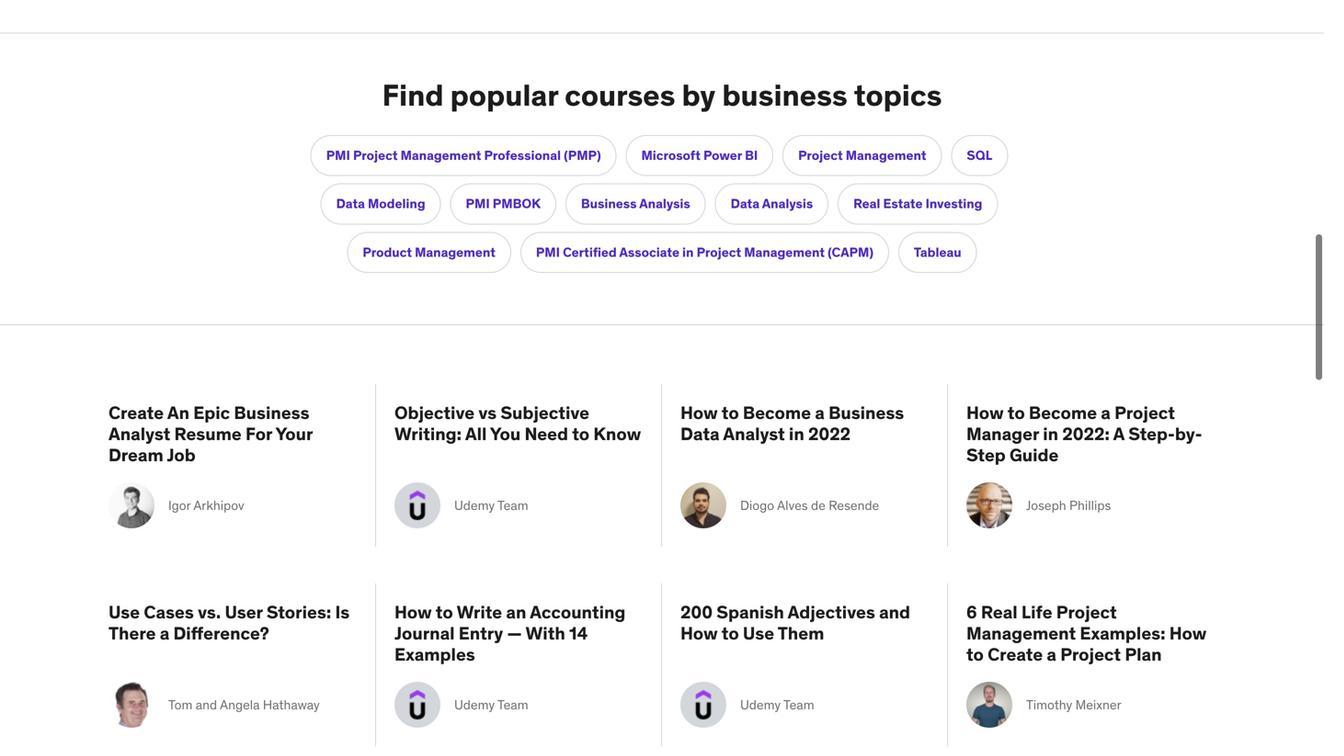 Task type: vqa. For each thing, say whether or not it's contained in the screenshot.
Go
no



Task type: describe. For each thing, give the bounding box(es) containing it.
estate
[[883, 196, 923, 212]]

management inside 6 real life project management examples: how to create a project plan
[[967, 623, 1076, 645]]

topics
[[854, 77, 942, 113]]

2022
[[808, 423, 851, 445]]

to inside how to write an accounting journal entry — with 14 examples
[[436, 602, 453, 624]]

in inside 'how to become a business data analyst in 2022'
[[789, 423, 805, 445]]

how to become a business data analyst in 2022 link
[[681, 402, 929, 466]]

200
[[681, 602, 713, 624]]

bi
[[745, 147, 758, 164]]

joseph phillips
[[1026, 498, 1111, 514]]

stories:
[[267, 602, 331, 624]]

data modeling link
[[321, 184, 441, 225]]

step
[[967, 444, 1006, 466]]

courses
[[565, 77, 675, 113]]

meixner
[[1076, 697, 1122, 714]]

(capm)
[[828, 244, 874, 261]]

product management
[[363, 244, 496, 261]]

1 vertical spatial and
[[196, 697, 217, 714]]

(pmp)
[[564, 147, 601, 164]]

pmi for pmi pmbok
[[466, 196, 490, 212]]

team for use
[[784, 697, 815, 714]]

how for data
[[681, 402, 718, 424]]

analysis for data analysis
[[762, 196, 813, 212]]

0 vertical spatial real
[[854, 196, 881, 212]]

alves
[[777, 498, 808, 514]]

examples
[[395, 644, 475, 666]]

resende
[[829, 498, 880, 514]]

guide
[[1010, 444, 1059, 466]]

management up estate
[[846, 147, 927, 164]]

6
[[967, 602, 977, 624]]

use inside use cases vs. user stories: is there a difference?
[[109, 602, 140, 624]]

power
[[704, 147, 742, 164]]

with
[[526, 623, 565, 645]]

data analysis
[[731, 196, 813, 212]]

management right product
[[415, 244, 496, 261]]

create an epic business analyst resume for your dream job
[[109, 402, 313, 466]]

business inside create an epic business analyst resume for your dream job
[[234, 402, 310, 424]]

diogo
[[740, 498, 774, 514]]

project right life at right bottom
[[1057, 602, 1117, 624]]

become for analyst
[[743, 402, 811, 424]]

business inside 'how to become a business data analyst in 2022'
[[829, 402, 904, 424]]

vs
[[479, 402, 497, 424]]

team for entry
[[498, 697, 528, 714]]

pmi pmbok link
[[450, 184, 557, 225]]

arkhipov
[[193, 498, 244, 514]]

your
[[276, 423, 313, 445]]

product management link
[[347, 232, 511, 273]]

joseph
[[1026, 498, 1067, 514]]

objective vs subjective writing: all you need to know
[[395, 402, 641, 445]]

6 real life project management examples: how to create a project plan link
[[967, 602, 1216, 666]]

an
[[506, 602, 526, 624]]

project management link
[[783, 135, 942, 176]]

to inside 200 spanish adjectives and how to use them
[[722, 623, 739, 645]]

how for journal
[[395, 602, 432, 624]]

subjective
[[501, 402, 590, 424]]

vs.
[[198, 602, 221, 624]]

200 spanish adjectives and how to use them
[[681, 602, 911, 645]]

to inside objective vs subjective writing: all you need to know
[[572, 423, 590, 445]]

epic
[[193, 402, 230, 424]]

project inside pmi certified associate in project management (capm) 'link'
[[697, 244, 741, 261]]

spanish
[[717, 602, 784, 624]]

all
[[465, 423, 487, 445]]

find
[[382, 77, 444, 113]]

them
[[778, 623, 824, 645]]

associate
[[619, 244, 680, 261]]

tableau
[[914, 244, 962, 261]]

6 real life project management examples: how to create a project plan
[[967, 602, 1207, 666]]

project management
[[798, 147, 927, 164]]

writing:
[[395, 423, 462, 445]]

phillips
[[1070, 498, 1111, 514]]

by
[[682, 77, 716, 113]]

use cases vs. user stories: is there a difference? link
[[109, 602, 357, 665]]

in inside pmi certified associate in project management (capm) 'link'
[[683, 244, 694, 261]]

a inside 'how to become a business data analyst in 2022'
[[815, 402, 825, 424]]

200 spanish adjectives and how to use them link
[[681, 602, 929, 665]]

udemy for journal
[[454, 697, 495, 714]]

find popular courses by business topics
[[382, 77, 942, 113]]

pmi certified associate in project management (capm)
[[536, 244, 874, 261]]

data for data analysis
[[731, 196, 760, 212]]

plan
[[1125, 644, 1162, 666]]

an
[[167, 402, 190, 424]]

life
[[1022, 602, 1053, 624]]

to inside 'how to become a business data analyst in 2022'
[[722, 402, 739, 424]]

14
[[569, 623, 588, 645]]

tom and angela hathaway
[[168, 697, 320, 714]]

de
[[811, 498, 826, 514]]

there
[[109, 623, 156, 645]]

know
[[594, 423, 641, 445]]



Task type: locate. For each thing, give the bounding box(es) containing it.
1 horizontal spatial analysis
[[762, 196, 813, 212]]

how to write an accounting journal entry — with 14 examples
[[395, 602, 626, 666]]

igor
[[168, 498, 191, 514]]

1 horizontal spatial use
[[743, 623, 775, 645]]

to inside how to become a project manager in 2022: a step-by- step guide
[[1008, 402, 1025, 424]]

2 horizontal spatial pmi
[[536, 244, 560, 261]]

create up dream at the left bottom of the page
[[109, 402, 164, 424]]

analyst inside create an epic business analyst resume for your dream job
[[109, 423, 170, 445]]

udemy down all
[[454, 498, 495, 514]]

project right 2022:
[[1115, 402, 1175, 424]]

tableau link
[[899, 232, 977, 273]]

udemy team
[[454, 498, 528, 514], [454, 697, 528, 714], [740, 697, 815, 714]]

project right associate
[[697, 244, 741, 261]]

how to write an accounting journal entry — with 14 examples link
[[395, 602, 643, 666]]

2 analyst from the left
[[723, 423, 785, 445]]

product
[[363, 244, 412, 261]]

0 vertical spatial and
[[879, 602, 911, 624]]

microsoft power bi
[[642, 147, 758, 164]]

0 horizontal spatial analysis
[[640, 196, 691, 212]]

1 horizontal spatial data
[[681, 423, 720, 445]]

and right tom
[[196, 697, 217, 714]]

microsoft
[[642, 147, 701, 164]]

data
[[336, 196, 365, 212], [731, 196, 760, 212], [681, 423, 720, 445]]

udemy
[[454, 498, 495, 514], [454, 697, 495, 714], [740, 697, 781, 714]]

entry
[[459, 623, 503, 645]]

1 vertical spatial create
[[988, 644, 1043, 666]]

in inside how to become a project manager in 2022: a step-by- step guide
[[1043, 423, 1059, 445]]

business analysis link
[[566, 184, 706, 225]]

management inside 'link'
[[744, 244, 825, 261]]

udemy team down entry
[[454, 697, 528, 714]]

data inside 'how to become a business data analyst in 2022'
[[681, 423, 720, 445]]

project up data modeling
[[353, 147, 398, 164]]

0 horizontal spatial use
[[109, 602, 140, 624]]

use cases vs. user stories: is there a difference?
[[109, 602, 350, 645]]

real right 6
[[981, 602, 1018, 624]]

1 vertical spatial real
[[981, 602, 1018, 624]]

1 horizontal spatial analyst
[[723, 423, 785, 445]]

2 vertical spatial pmi
[[536, 244, 560, 261]]

team down —
[[498, 697, 528, 714]]

timothy
[[1026, 697, 1073, 714]]

pmi pmbok
[[466, 196, 541, 212]]

use left the them
[[743, 623, 775, 645]]

1 horizontal spatial in
[[789, 423, 805, 445]]

business
[[722, 77, 848, 113]]

by-
[[1175, 423, 1203, 445]]

journal
[[395, 623, 455, 645]]

a
[[815, 402, 825, 424], [1101, 402, 1111, 424], [160, 623, 169, 645], [1047, 644, 1057, 666]]

0 horizontal spatial and
[[196, 697, 217, 714]]

and
[[879, 602, 911, 624], [196, 697, 217, 714]]

udemy for you
[[454, 498, 495, 514]]

in left 2022:
[[1043, 423, 1059, 445]]

how to become a business data analyst in 2022
[[681, 402, 904, 445]]

hathaway
[[263, 697, 320, 714]]

udemy team for use
[[740, 697, 815, 714]]

0 horizontal spatial create
[[109, 402, 164, 424]]

need
[[525, 423, 568, 445]]

management
[[401, 147, 481, 164], [846, 147, 927, 164], [415, 244, 496, 261], [744, 244, 825, 261], [967, 623, 1076, 645]]

2 horizontal spatial data
[[731, 196, 760, 212]]

2 horizontal spatial in
[[1043, 423, 1059, 445]]

pmi for pmi certified associate in project management (capm)
[[536, 244, 560, 261]]

and right adjectives
[[879, 602, 911, 624]]

objective
[[395, 402, 475, 424]]

udemy team for entry
[[454, 697, 528, 714]]

to
[[722, 402, 739, 424], [1008, 402, 1025, 424], [572, 423, 590, 445], [436, 602, 453, 624], [722, 623, 739, 645], [967, 644, 984, 666]]

how
[[681, 402, 718, 424], [967, 402, 1004, 424], [395, 602, 432, 624], [681, 623, 718, 645], [1170, 623, 1207, 645]]

how inside 6 real life project management examples: how to create a project plan
[[1170, 623, 1207, 645]]

1 horizontal spatial real
[[981, 602, 1018, 624]]

use inside 200 spanish adjectives and how to use them
[[743, 623, 775, 645]]

certified
[[563, 244, 617, 261]]

how to become a project manager in 2022: a step-by- step guide
[[967, 402, 1203, 466]]

resume
[[174, 423, 242, 445]]

1 analysis from the left
[[640, 196, 691, 212]]

0 horizontal spatial in
[[683, 244, 694, 261]]

real inside 6 real life project management examples: how to create a project plan
[[981, 602, 1018, 624]]

use left cases
[[109, 602, 140, 624]]

real estate investing link
[[838, 184, 998, 225]]

analyst up the "diogo"
[[723, 423, 785, 445]]

1 analyst from the left
[[109, 423, 170, 445]]

how inside 'how to become a business data analyst in 2022'
[[681, 402, 718, 424]]

—
[[507, 623, 522, 645]]

0 horizontal spatial become
[[743, 402, 811, 424]]

2 become from the left
[[1029, 402, 1097, 424]]

igor arkhipov
[[168, 498, 244, 514]]

use
[[109, 602, 140, 624], [743, 623, 775, 645]]

become
[[743, 402, 811, 424], [1029, 402, 1097, 424]]

how inside how to write an accounting journal entry — with 14 examples
[[395, 602, 432, 624]]

in left 2022
[[789, 423, 805, 445]]

udemy team down you
[[454, 498, 528, 514]]

1 become from the left
[[743, 402, 811, 424]]

sql link
[[951, 135, 1008, 176]]

management down the data analysis link at right top
[[744, 244, 825, 261]]

cases
[[144, 602, 194, 624]]

udemy for to
[[740, 697, 781, 714]]

diogo alves de resende
[[740, 498, 880, 514]]

pmi inside 'link'
[[536, 244, 560, 261]]

team down the them
[[784, 697, 815, 714]]

team for need
[[498, 498, 528, 514]]

pmi up data modeling
[[326, 147, 350, 164]]

business
[[581, 196, 637, 212], [234, 402, 310, 424], [829, 402, 904, 424]]

become for in
[[1029, 402, 1097, 424]]

pmi left certified at the left of page
[[536, 244, 560, 261]]

data for data modeling
[[336, 196, 365, 212]]

udemy team down the them
[[740, 697, 815, 714]]

adjectives
[[788, 602, 875, 624]]

udemy down the them
[[740, 697, 781, 714]]

a inside use cases vs. user stories: is there a difference?
[[160, 623, 169, 645]]

pmbok
[[493, 196, 541, 212]]

project inside pmi project management professional (pmp) link
[[353, 147, 398, 164]]

0 vertical spatial pmi
[[326, 147, 350, 164]]

0 horizontal spatial pmi
[[326, 147, 350, 164]]

difference?
[[173, 623, 269, 645]]

data down bi
[[731, 196, 760, 212]]

analysis for business analysis
[[640, 196, 691, 212]]

angela
[[220, 697, 260, 714]]

objective vs subjective writing: all you need to know link
[[395, 402, 643, 466]]

you
[[490, 423, 521, 445]]

project inside the project management link
[[798, 147, 843, 164]]

how for manager
[[967, 402, 1004, 424]]

analyst
[[109, 423, 170, 445], [723, 423, 785, 445]]

0 horizontal spatial data
[[336, 196, 365, 212]]

analyst inside 'how to become a business data analyst in 2022'
[[723, 423, 785, 445]]

pmi
[[326, 147, 350, 164], [466, 196, 490, 212], [536, 244, 560, 261]]

1 horizontal spatial pmi
[[466, 196, 490, 212]]

a
[[1114, 423, 1125, 445]]

accounting
[[530, 602, 626, 624]]

user
[[225, 602, 263, 624]]

1 horizontal spatial business
[[581, 196, 637, 212]]

create an epic business analyst resume for your dream job link
[[109, 402, 357, 466]]

management up modeling
[[401, 147, 481, 164]]

write
[[457, 602, 502, 624]]

create down life at right bottom
[[988, 644, 1043, 666]]

project up data analysis
[[798, 147, 843, 164]]

management up timothy
[[967, 623, 1076, 645]]

1 horizontal spatial become
[[1029, 402, 1097, 424]]

to inside 6 real life project management examples: how to create a project plan
[[967, 644, 984, 666]]

1 horizontal spatial create
[[988, 644, 1043, 666]]

0 vertical spatial create
[[109, 402, 164, 424]]

become inside 'how to become a business data analyst in 2022'
[[743, 402, 811, 424]]

for
[[246, 423, 272, 445]]

is
[[335, 602, 350, 624]]

1 vertical spatial pmi
[[466, 196, 490, 212]]

data left modeling
[[336, 196, 365, 212]]

1 horizontal spatial and
[[879, 602, 911, 624]]

a inside 6 real life project management examples: how to create a project plan
[[1047, 644, 1057, 666]]

in
[[683, 244, 694, 261], [789, 423, 805, 445], [1043, 423, 1059, 445]]

investing
[[926, 196, 983, 212]]

0 horizontal spatial analyst
[[109, 423, 170, 445]]

microsoft power bi link
[[626, 135, 774, 176]]

pmi certified associate in project management (capm) link
[[520, 232, 889, 273]]

pmi left pmbok on the top left of the page
[[466, 196, 490, 212]]

team down you
[[498, 498, 528, 514]]

job
[[167, 444, 196, 466]]

project up meixner
[[1061, 644, 1121, 666]]

data modeling
[[336, 196, 426, 212]]

popular
[[450, 77, 558, 113]]

analyst left resume
[[109, 423, 170, 445]]

sql
[[967, 147, 993, 164]]

become inside how to become a project manager in 2022: a step-by- step guide
[[1029, 402, 1097, 424]]

create
[[109, 402, 164, 424], [988, 644, 1043, 666]]

create inside 6 real life project management examples: how to create a project plan
[[988, 644, 1043, 666]]

a inside how to become a project manager in 2022: a step-by- step guide
[[1101, 402, 1111, 424]]

timothy meixner
[[1026, 697, 1122, 714]]

in right associate
[[683, 244, 694, 261]]

udemy down examples
[[454, 697, 495, 714]]

dream
[[109, 444, 164, 466]]

0 horizontal spatial real
[[854, 196, 881, 212]]

real estate investing
[[854, 196, 983, 212]]

2 analysis from the left
[[762, 196, 813, 212]]

how inside 200 spanish adjectives and how to use them
[[681, 623, 718, 645]]

udemy team for need
[[454, 498, 528, 514]]

tom
[[168, 697, 193, 714]]

create inside create an epic business analyst resume for your dream job
[[109, 402, 164, 424]]

pmi for pmi project management professional (pmp)
[[326, 147, 350, 164]]

business analysis
[[581, 196, 691, 212]]

2022:
[[1063, 423, 1110, 445]]

2 horizontal spatial business
[[829, 402, 904, 424]]

how inside how to become a project manager in 2022: a step-by- step guide
[[967, 402, 1004, 424]]

0 horizontal spatial business
[[234, 402, 310, 424]]

examples:
[[1080, 623, 1166, 645]]

and inside 200 spanish adjectives and how to use them
[[879, 602, 911, 624]]

project inside how to become a project manager in 2022: a step-by- step guide
[[1115, 402, 1175, 424]]

data right know
[[681, 423, 720, 445]]

real left estate
[[854, 196, 881, 212]]



